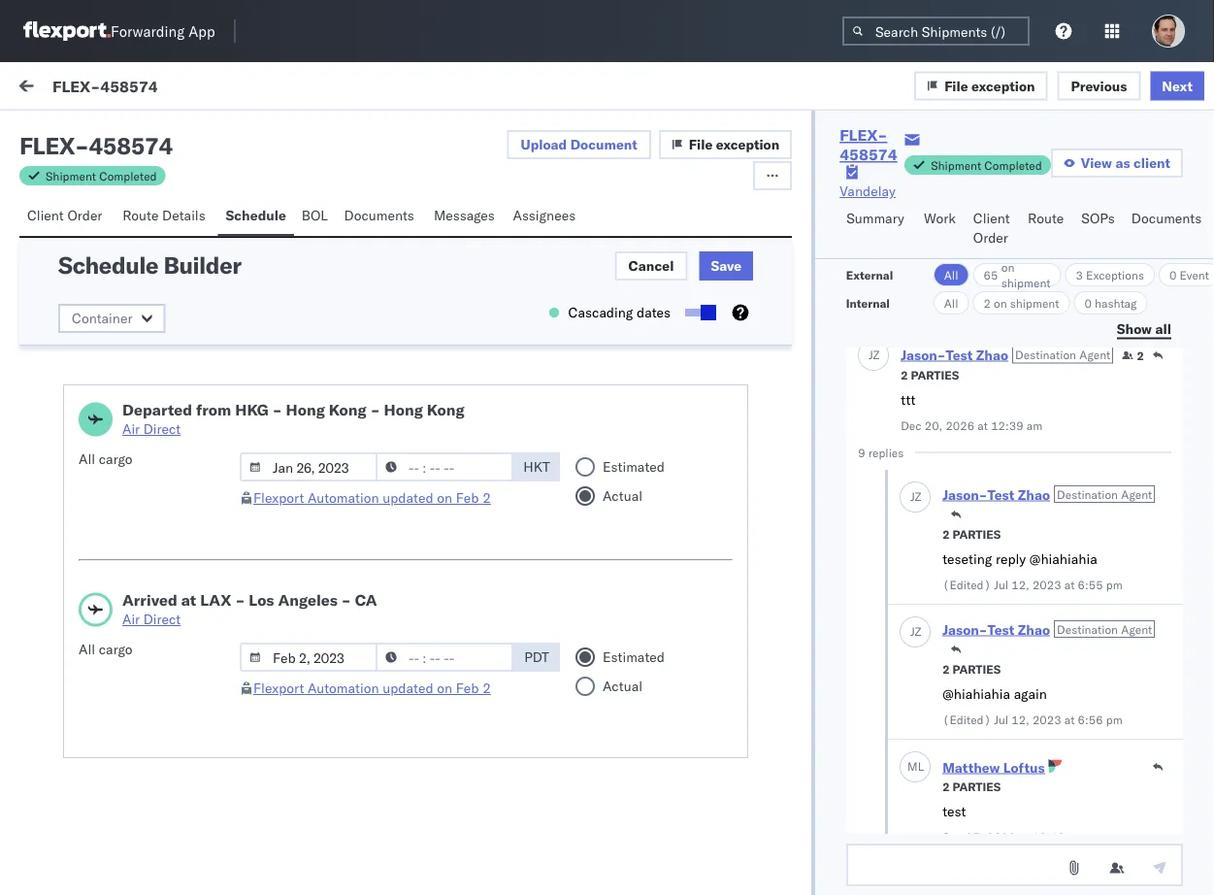 Task type: locate. For each thing, give the bounding box(es) containing it.
1 jul from the top
[[994, 577, 1009, 592]]

1 vertical spatial all cargo
[[79, 641, 133, 658]]

1 actual from the top
[[603, 487, 643, 504]]

1 vertical spatial internal
[[847, 296, 891, 310]]

0 vertical spatial actual
[[603, 487, 643, 504]]

1 estimated from the top
[[603, 458, 665, 475]]

2023, left the 1:02
[[334, 210, 372, 227]]

- left the (3)
[[75, 131, 89, 160]]

kong
[[329, 400, 367, 419], [427, 400, 465, 419]]

1 flexport automation updated on feb 2 button from the top
[[253, 489, 491, 506]]

jie xiong
[[160, 210, 215, 227], [160, 298, 215, 315], [160, 385, 215, 402]]

client order
[[27, 207, 102, 224], [974, 210, 1010, 246]]

0 vertical spatial order
[[67, 207, 102, 224]]

1 cargo from the top
[[99, 451, 133, 467]]

1 horizontal spatial schedule
[[226, 207, 286, 224]]

0 vertical spatial 12,
[[1012, 577, 1030, 592]]

1 vertical spatial messages
[[434, 207, 495, 224]]

all cargo for departed
[[79, 451, 133, 467]]

hong up -- : -- -- text box
[[384, 400, 423, 419]]

z for teseting
[[915, 489, 922, 504]]

1 vertical spatial @hiahiahia
[[943, 685, 1011, 702]]

2 up teseting
[[943, 527, 950, 541]]

jie xiong up @jie xiong
[[160, 385, 215, 402]]

3 resize handle column header from the left
[[827, 162, 850, 454]]

0 vertical spatial shipment
[[1002, 275, 1051, 290]]

1 horizontal spatial internal
[[847, 296, 891, 310]]

1 vertical spatial external
[[31, 123, 86, 140]]

documents
[[344, 207, 414, 224], [1132, 210, 1202, 227]]

1 vertical spatial j x
[[132, 300, 142, 312]]

client order button down flex
[[19, 198, 115, 236]]

0 vertical spatial pm
[[409, 210, 429, 227]]

cargo for departed
[[99, 451, 133, 467]]

jason- for ttt
[[901, 346, 946, 363]]

jason-test zhao destination agent for again
[[943, 621, 1153, 638]]

all cargo
[[79, 451, 133, 467], [79, 641, 133, 658]]

pdt
[[433, 210, 458, 227], [433, 385, 458, 402], [524, 649, 549, 666]]

vandelay down vandelay link
[[859, 226, 915, 243]]

3 x from the top
[[136, 387, 142, 399]]

flexport automation updated on feb 2 button for hong
[[253, 489, 491, 506]]

xiong down builder
[[180, 298, 215, 315]]

all cargo for arrived
[[79, 641, 133, 658]]

7:16
[[376, 385, 405, 402]]

1 horizontal spatial 27,
[[966, 830, 984, 844]]

route for route details
[[123, 207, 159, 224]]

0 vertical spatial schedule
[[226, 207, 286, 224]]

jul up "matthew loftus" "button"
[[994, 712, 1009, 727]]

jason-test zhao button up 'reply'
[[943, 486, 1051, 503]]

automation down mmm d, yyyy text box on the bottom
[[308, 680, 379, 697]]

test
[[946, 346, 973, 363], [988, 486, 1015, 503], [988, 621, 1015, 638]]

1 vertical spatial order
[[974, 229, 1009, 246]]

cancel button
[[615, 251, 688, 281]]

matthew loftus
[[943, 759, 1045, 776]]

flex- up vandelay link
[[840, 125, 888, 145]]

2
[[984, 296, 992, 310], [1137, 348, 1145, 363], [901, 367, 908, 382], [483, 489, 491, 506], [943, 527, 950, 541], [943, 662, 950, 676], [483, 680, 491, 697], [943, 779, 950, 794]]

1 (edited) from the top
[[943, 577, 991, 592]]

jason- for teseting
[[943, 486, 988, 503]]

work for my
[[56, 75, 106, 101]]

documents button up 0 event in the right of the page
[[1124, 201, 1214, 258]]

shipment completed down the 'flex - 458574'
[[46, 168, 157, 183]]

mark
[[917, 79, 951, 96]]

1 pm from the top
[[409, 210, 429, 227]]

2 parties button
[[901, 366, 959, 383], [943, 525, 1001, 542], [943, 660, 1001, 677], [943, 777, 1001, 794]]

flexport automation updated on feb 2 down mmm d, yyyy text field
[[253, 489, 491, 506]]

1 horizontal spatial 0
[[1170, 267, 1177, 282]]

at
[[978, 418, 988, 433], [1065, 577, 1075, 592], [181, 590, 196, 610], [1065, 712, 1075, 727], [1019, 830, 1029, 844]]

route inside button
[[123, 207, 159, 224]]

flex- right my
[[52, 76, 100, 95]]

1 2023, from the top
[[334, 210, 372, 227]]

file
[[945, 77, 969, 94], [689, 136, 713, 153]]

pm
[[409, 210, 429, 227], [409, 385, 429, 402]]

internal inside button
[[130, 123, 178, 140]]

@jie xiong
[[127, 418, 196, 435]]

2 parties button up ttt
[[901, 366, 959, 383]]

1 vertical spatial work
[[924, 210, 956, 227]]

automation down mmm d, yyyy text field
[[308, 489, 379, 506]]

-- : -- -- text field
[[376, 643, 514, 672]]

@jie down schedule "button"
[[250, 244, 279, 261]]

jul inside @hiahiahia again (edited)  jul 12, 2023 at 6:56 pm
[[994, 712, 1009, 727]]

external for external (3)
[[31, 123, 86, 140]]

1 jie from the top
[[160, 210, 177, 227]]

client order button
[[19, 198, 115, 236], [966, 201, 1021, 258]]

filtered
[[433, 80, 481, 97]]

order
[[67, 207, 102, 224], [974, 229, 1009, 246]]

1 air direct link from the top
[[122, 419, 465, 439]]

flex- 458574 up cancel at the top right of the page
[[638, 226, 729, 243]]

destination for reply
[[1057, 487, 1119, 501]]

by:
[[484, 80, 503, 97]]

1 vertical spatial 27,
[[966, 830, 984, 844]]

1 vertical spatial file
[[689, 136, 713, 153]]

updated down -- : -- -- text box
[[383, 489, 434, 506]]

1 all button from the top
[[934, 263, 970, 286]]

jason-test zhao button for @hiahiahia
[[943, 621, 1051, 638]]

jie for @jie
[[160, 385, 177, 402]]

client for right 'client order' button
[[974, 210, 1010, 227]]

1 vertical spatial agent
[[1122, 487, 1153, 501]]

2 feb from the top
[[456, 680, 479, 697]]

zhao down 2 on shipment
[[977, 346, 1009, 363]]

0 horizontal spatial client
[[27, 207, 64, 224]]

schedule
[[226, 207, 286, 224], [58, 250, 158, 280]]

1 vertical spatial work
[[682, 168, 708, 183]]

0 horizontal spatial schedule
[[58, 250, 158, 280]]

shipment down flex
[[46, 168, 96, 183]]

oct for oct 27, 2023, 1:02 pm pdt
[[284, 210, 306, 227]]

my
[[19, 75, 50, 101]]

1 direct from the top
[[143, 420, 181, 437]]

0 horizontal spatial loftus
[[200, 244, 241, 261]]

filtered by:
[[433, 80, 503, 97]]

0 vertical spatial estimated
[[603, 458, 665, 475]]

hong right hkg
[[286, 400, 325, 419]]

external left the (3)
[[31, 123, 86, 140]]

cascading
[[569, 304, 633, 321]]

j x up '@matthew'
[[132, 212, 142, 225]]

2 actual from the top
[[603, 678, 643, 695]]

j x
[[132, 212, 142, 225], [132, 300, 142, 312], [132, 387, 142, 399]]

parties
[[911, 367, 959, 382], [953, 527, 1001, 541], [953, 662, 1001, 676], [953, 779, 1001, 794]]

pdt right the 1:02
[[433, 210, 458, 227]]

pm
[[1107, 577, 1123, 592], [1107, 712, 1123, 727], [1068, 830, 1085, 844]]

sops button
[[1074, 201, 1124, 258]]

all cargo down arrived
[[79, 641, 133, 658]]

2 flexport automation updated on feb 2 button from the top
[[253, 680, 491, 697]]

cargo down arrived
[[99, 641, 133, 658]]

1 horizontal spatial file
[[945, 77, 969, 94]]

jie up @jie xiong
[[160, 385, 177, 402]]

flex- 458574 down cancel button
[[638, 313, 729, 330]]

2 parties up ttt
[[901, 367, 959, 382]]

2 vertical spatial agent
[[1122, 622, 1153, 636]]

work right related
[[682, 168, 708, 183]]

estimated for departed from hkg - hong kong - hong kong
[[603, 458, 665, 475]]

cascading dates
[[569, 304, 671, 321]]

flex - 458574
[[19, 131, 173, 160]]

parties for teseting
[[953, 527, 1001, 541]]

as inside button
[[1116, 154, 1131, 171]]

3 jie from the top
[[160, 385, 177, 402]]

save
[[711, 257, 742, 274]]

pdt right 7:16
[[433, 385, 458, 402]]

0 horizontal spatial 0
[[1085, 296, 1093, 310]]

0 vertical spatial destination
[[1016, 347, 1077, 362]]

2 vertical spatial external
[[847, 267, 894, 282]]

2 cargo from the top
[[99, 641, 133, 658]]

2 jul from the top
[[994, 712, 1009, 727]]

air direct link for los
[[122, 610, 377, 629]]

2 parties button up @hiahiahia again (edited)  jul 12, 2023 at 6:56 pm
[[943, 660, 1001, 677]]

exception
[[972, 77, 1035, 94], [716, 136, 780, 153]]

jason-test zhao destination agent
[[901, 346, 1111, 363], [943, 486, 1153, 503], [943, 621, 1153, 638]]

shipment inside 65 on shipment
[[1002, 275, 1051, 290]]

2 vertical spatial destination
[[1057, 622, 1119, 636]]

0 horizontal spatial hong
[[286, 400, 325, 419]]

@hiahiahia left again
[[943, 685, 1011, 702]]

parties for @hiahiahia
[[953, 662, 1001, 676]]

schedule inside "button"
[[226, 207, 286, 224]]

2 updated from the top
[[383, 680, 434, 697]]

air down departed
[[122, 420, 140, 437]]

2 estimated from the top
[[603, 649, 665, 666]]

1 vertical spatial 2023,
[[334, 385, 372, 402]]

messages right the 1:02
[[434, 207, 495, 224]]

j x up hello
[[132, 300, 142, 312]]

0 horizontal spatial route
[[123, 207, 159, 224]]

flexport down mmm d, yyyy text field
[[253, 489, 304, 506]]

1 horizontal spatial route
[[1028, 210, 1064, 227]]

1 automation from the top
[[308, 489, 379, 506]]

1 vertical spatial jason-
[[943, 486, 988, 503]]

1 horizontal spatial order
[[974, 229, 1009, 246]]

ttt
[[901, 391, 916, 408]]

0 vertical spatial test
[[946, 346, 973, 363]]

parties up teseting
[[953, 527, 1001, 541]]

0
[[1170, 267, 1177, 282], [1085, 296, 1093, 310]]

work right summary button
[[924, 210, 956, 227]]

2 2023, from the top
[[334, 385, 372, 402]]

1 vertical spatial zhao
[[1018, 486, 1051, 503]]

1 12, from the top
[[1012, 577, 1030, 592]]

@jie
[[250, 244, 279, 261], [127, 418, 156, 435]]

agent for (edited)
[[1122, 622, 1153, 636]]

1 vertical spatial jason-test zhao destination agent
[[943, 486, 1153, 503]]

agent for 20,
[[1080, 347, 1111, 362]]

vandelay
[[840, 183, 896, 200], [859, 226, 915, 243], [859, 313, 915, 330], [859, 401, 915, 417]]

resize handle column header
[[55, 162, 78, 454], [606, 162, 629, 454], [827, 162, 850, 454], [1047, 162, 1071, 454], [1180, 162, 1203, 454]]

again
[[1014, 685, 1047, 702]]

pm right 7:16
[[409, 385, 429, 402]]

show
[[1117, 320, 1152, 337]]

all button for 2
[[934, 291, 970, 315]]

schedule for schedule
[[226, 207, 286, 224]]

file down the search shipments (/) 'text box'
[[945, 77, 969, 94]]

0 for 0 event
[[1170, 267, 1177, 282]]

route inside button
[[1028, 210, 1064, 227]]

1 horizontal spatial documents button
[[1124, 201, 1214, 258]]

2 jie xiong from the top
[[160, 298, 215, 315]]

parties for ttt
[[911, 367, 959, 382]]

file exception up item/shipment
[[689, 136, 780, 153]]

client down flex
[[27, 207, 64, 224]]

document
[[571, 136, 638, 153]]

1 updated from the top
[[383, 489, 434, 506]]

estimated for arrived at lax - los angeles - ca
[[603, 649, 665, 666]]

None text field
[[847, 844, 1184, 886]]

air
[[122, 420, 140, 437], [122, 611, 140, 628]]

2 all button from the top
[[934, 291, 970, 315]]

0 vertical spatial flexport automation updated on feb 2 button
[[253, 489, 491, 506]]

shipment for 2 on shipment
[[1011, 296, 1060, 310]]

exceptions
[[1087, 267, 1145, 282]]

0 horizontal spatial internal
[[130, 123, 178, 140]]

pm right the 1:02
[[409, 210, 429, 227]]

2 oct from the top
[[284, 385, 306, 402]]

work right import
[[188, 80, 220, 97]]

oct left 26, in the top of the page
[[284, 385, 306, 402]]

documents down client
[[1132, 210, 1202, 227]]

1 vertical spatial actual
[[603, 678, 643, 695]]

z for @hiahiahia
[[915, 624, 922, 639]]

0 vertical spatial 0
[[1170, 267, 1177, 282]]

2 j x from the top
[[132, 300, 142, 312]]

messages left read
[[1034, 79, 1098, 96]]

0 vertical spatial jie
[[160, 210, 177, 227]]

MMM D, YYYY text field
[[240, 452, 378, 482]]

internal for internal (0)
[[130, 123, 178, 140]]

test for ttt
[[946, 346, 973, 363]]

MMM D, YYYY text field
[[240, 643, 378, 672]]

external down summary button
[[847, 267, 894, 282]]

1 vertical spatial oct
[[284, 385, 306, 402]]

1 vertical spatial test
[[943, 803, 967, 820]]

0 horizontal spatial completed
[[99, 168, 157, 183]]

1 horizontal spatial documents
[[1132, 210, 1202, 227]]

0 vertical spatial work
[[188, 80, 220, 97]]

direct inside departed from hkg - hong kong - hong kong air direct
[[143, 420, 181, 437]]

2 12, from the top
[[1012, 712, 1030, 727]]

flex- inside flex- 458574
[[840, 125, 888, 145]]

pm right 12:43
[[1068, 830, 1085, 844]]

0 horizontal spatial @hiahiahia
[[943, 685, 1011, 702]]

2 all cargo from the top
[[79, 641, 133, 658]]

2 vertical spatial x
[[136, 387, 142, 399]]

flexport automation updated on feb 2 button down mmm d, yyyy text box on the bottom
[[253, 680, 491, 697]]

as right view
[[1116, 154, 1131, 171]]

2 resize handle column header from the left
[[606, 162, 629, 454]]

resize handle column header for actions
[[1180, 162, 1203, 454]]

0 vertical spatial file
[[945, 77, 969, 94]]

messages inside button
[[434, 207, 495, 224]]

@hiahiahia inside @hiahiahia again (edited)  jul 12, 2023 at 6:56 pm
[[943, 685, 1011, 702]]

2 air from the top
[[122, 611, 140, 628]]

1 vertical spatial cargo
[[99, 641, 133, 658]]

shipment down 65 on shipment
[[1011, 296, 1060, 310]]

0 horizontal spatial documents
[[344, 207, 414, 224]]

actual
[[603, 487, 643, 504], [603, 678, 643, 695]]

air direct link up mmm d, yyyy text field
[[122, 419, 465, 439]]

file up related work item/shipment
[[689, 136, 713, 153]]

file exception down the search shipments (/) 'text box'
[[945, 77, 1035, 94]]

None checkbox
[[31, 166, 50, 185], [31, 225, 50, 244], [686, 309, 713, 317], [31, 312, 50, 332], [31, 400, 50, 419], [31, 166, 50, 185], [31, 225, 50, 244], [686, 309, 713, 317], [31, 312, 50, 332], [31, 400, 50, 419]]

at inside teseting reply @hiahiahia (edited)  jul 12, 2023 at 6:55 pm
[[1065, 577, 1075, 592]]

1 vertical spatial air direct link
[[122, 610, 377, 629]]

2023 down again
[[1033, 712, 1062, 727]]

(edited) inside teseting reply @hiahiahia (edited)  jul 12, 2023 at 6:55 pm
[[943, 577, 991, 592]]

reply
[[996, 551, 1026, 567]]

zhao for reply
[[1018, 486, 1051, 503]]

work button
[[916, 201, 966, 258]]

automation for kong
[[308, 489, 379, 506]]

1 vertical spatial flexport automation updated on feb 2 button
[[253, 680, 491, 697]]

actual for arrived at lax - los angeles - ca
[[603, 678, 643, 695]]

loftus right matthew
[[1004, 759, 1045, 776]]

jason-test zhao destination agent down teseting reply @hiahiahia (edited)  jul 12, 2023 at 6:55 pm
[[943, 621, 1153, 638]]

0 vertical spatial jason-
[[901, 346, 946, 363]]

updated down -- : -- -- text field on the bottom left
[[383, 680, 434, 697]]

1 vertical spatial shipment
[[1011, 296, 1060, 310]]

5 resize handle column header from the left
[[1180, 162, 1203, 454]]

shipment completed up work button
[[931, 158, 1043, 172]]

1 oct from the top
[[284, 210, 306, 227]]

1 vertical spatial j z
[[911, 489, 922, 504]]

all button
[[934, 263, 970, 286], [934, 291, 970, 315]]

9 replies
[[858, 445, 904, 460]]

2 parties button down matthew
[[943, 777, 1001, 794]]

jason-test zhao destination agent for reply
[[943, 486, 1153, 503]]

completed down the 'flex - 458574'
[[99, 168, 157, 183]]

1 vertical spatial 2023
[[1033, 712, 1062, 727]]

jie down schedule builder
[[160, 298, 177, 315]]

completed up route button
[[985, 158, 1043, 172]]

0 horizontal spatial work
[[188, 80, 220, 97]]

hkg
[[235, 400, 269, 419]]

oct 27, 2023, 1:02 pm pdt
[[284, 210, 458, 227]]

2 automation from the top
[[308, 680, 379, 697]]

2 vertical spatial 2023
[[987, 830, 1016, 844]]

shipment
[[931, 158, 982, 172], [46, 168, 96, 183]]

direct
[[143, 420, 181, 437], [143, 611, 181, 628]]

1 j x from the top
[[132, 212, 142, 225]]

x
[[136, 212, 142, 225], [136, 300, 142, 312], [136, 387, 142, 399]]

cargo down @jie xiong
[[99, 451, 133, 467]]

2 air direct link from the top
[[122, 610, 377, 629]]

all button for 65
[[934, 263, 970, 286]]

2 vertical spatial test
[[988, 621, 1015, 638]]

j x up departed
[[132, 387, 142, 399]]

2023 inside teseting reply @hiahiahia (edited)  jul 12, 2023 at 6:55 pm
[[1033, 577, 1062, 592]]

message
[[236, 80, 293, 97], [126, 168, 173, 183]]

on
[[1002, 260, 1015, 274], [995, 296, 1008, 310], [437, 489, 453, 506], [437, 680, 453, 697]]

0 vertical spatial pdt
[[433, 210, 458, 227]]

route left sops in the right top of the page
[[1028, 210, 1064, 227]]

sep
[[943, 830, 963, 844]]

0 vertical spatial pm
[[1107, 577, 1123, 592]]

(edited)
[[943, 577, 991, 592], [943, 712, 991, 727]]

updated for ca
[[383, 680, 434, 697]]

jason- down teseting
[[943, 621, 988, 638]]

all button left 2 on shipment
[[934, 291, 970, 315]]

destination up 6:55
[[1057, 487, 1119, 501]]

2 kong from the left
[[427, 400, 465, 419]]

0 vertical spatial all cargo
[[79, 451, 133, 467]]

0 left event in the right of the page
[[1170, 267, 1177, 282]]

1 flexport automation updated on feb 2 from the top
[[253, 489, 491, 506]]

0 horizontal spatial file
[[689, 136, 713, 153]]

1 feb from the top
[[456, 489, 479, 506]]

2 (edited) from the top
[[943, 712, 991, 727]]

3 jie xiong from the top
[[160, 385, 215, 402]]

jie xiong down builder
[[160, 298, 215, 315]]

on inside 65 on shipment
[[1002, 260, 1015, 274]]

4 resize handle column header from the left
[[1047, 162, 1071, 454]]

0 vertical spatial 27,
[[310, 210, 331, 227]]

route
[[123, 207, 159, 224], [1028, 210, 1064, 227]]

2 vertical spatial z
[[915, 624, 922, 639]]

2 pm from the top
[[409, 385, 429, 402]]

0 vertical spatial j x
[[132, 212, 142, 225]]

1 all cargo from the top
[[79, 451, 133, 467]]

0 horizontal spatial client order button
[[19, 198, 115, 236]]

2 on shipment
[[984, 296, 1060, 310]]

client order down flex
[[27, 207, 102, 224]]

2 parties button for ttt
[[901, 366, 959, 383]]

kong left 7:16
[[329, 400, 367, 419]]

vandelay link
[[840, 182, 896, 201]]

pdt for oct 27, 2023, 1:02 pm pdt
[[433, 210, 458, 227]]

2023, for 1:02
[[334, 210, 372, 227]]

pm for 1:02
[[409, 210, 429, 227]]

external inside button
[[31, 123, 86, 140]]

flexport automation updated on feb 2 for hong
[[253, 489, 491, 506]]

jason-test zhao destination agent down 2 on shipment
[[901, 346, 1111, 363]]

0 vertical spatial oct
[[284, 210, 306, 227]]

1 vertical spatial jason-test zhao button
[[943, 486, 1051, 503]]

0 vertical spatial jason-test zhao destination agent
[[901, 346, 1111, 363]]

0 vertical spatial message
[[236, 80, 293, 97]]

0 vertical spatial direct
[[143, 420, 181, 437]]

0 event
[[1170, 267, 1210, 282]]

air down arrived
[[122, 611, 140, 628]]

route for route
[[1028, 210, 1064, 227]]

test down bol button
[[329, 244, 355, 261]]

1 vertical spatial loftus
[[1004, 759, 1045, 776]]

1 vertical spatial pm
[[409, 385, 429, 402]]

cargo
[[99, 451, 133, 467], [99, 641, 133, 658]]

1 horizontal spatial client order
[[974, 210, 1010, 246]]

at inside the arrived at lax - los angeles - ca air direct
[[181, 590, 196, 610]]

shipment for 65 on shipment
[[1002, 275, 1051, 290]]

-
[[75, 131, 89, 160], [272, 400, 282, 419], [371, 400, 380, 419], [235, 590, 245, 610], [342, 590, 351, 610]]

matthew
[[943, 759, 1000, 776]]

client down the flex- 458574 link
[[860, 168, 891, 183]]

2023 inside @hiahiahia again (edited)  jul 12, 2023 at 6:56 pm
[[1033, 712, 1062, 727]]

2023 inside test sep 27, 2023 at 12:43 pm
[[987, 830, 1016, 844]]

2 direct from the top
[[143, 611, 181, 628]]

documents button right bol in the top of the page
[[336, 198, 426, 236]]

work for related
[[682, 168, 708, 183]]

jie xiong for loftus
[[160, 210, 215, 227]]

1 air from the top
[[122, 420, 140, 437]]

2023, for 7:16
[[334, 385, 372, 402]]

upload
[[521, 136, 567, 153]]

12:43
[[1033, 830, 1065, 844]]

flex- up cancel at the top right of the page
[[638, 226, 679, 243]]

zhao for again
[[1018, 621, 1051, 638]]

1 vertical spatial pm
[[1107, 712, 1123, 727]]

20,
[[925, 418, 943, 433]]

27, right sep
[[966, 830, 984, 844]]

shipment
[[1002, 275, 1051, 290], [1011, 296, 1060, 310]]

1 horizontal spatial loftus
[[1004, 759, 1045, 776]]

2 flexport automation updated on feb 2 from the top
[[253, 680, 491, 697]]

jie up '@matthew'
[[160, 210, 177, 227]]

2 parties for @hiahiahia
[[943, 662, 1001, 676]]

j z for teseting
[[911, 489, 922, 504]]

1 jie xiong from the top
[[160, 210, 215, 227]]

0 horizontal spatial order
[[67, 207, 102, 224]]

1 horizontal spatial external
[[847, 267, 894, 282]]

- left los
[[235, 590, 245, 610]]

order down the 'flex - 458574'
[[67, 207, 102, 224]]

0 vertical spatial air direct link
[[122, 419, 465, 439]]

loftus down schedule "button"
[[200, 244, 241, 261]]

at left lax
[[181, 590, 196, 610]]

3 j x from the top
[[132, 387, 142, 399]]

jason- for @hiahiahia
[[943, 621, 988, 638]]

show all
[[1117, 320, 1172, 337]]

1 x from the top
[[136, 212, 142, 225]]

destination down 2 on shipment
[[1016, 347, 1077, 362]]

schedule for schedule builder
[[58, 250, 158, 280]]

1 vertical spatial feb
[[456, 680, 479, 697]]

client
[[1134, 154, 1171, 171]]

app
[[189, 22, 215, 40]]

0 vertical spatial updated
[[383, 489, 434, 506]]

mark all external messages as read
[[917, 79, 1152, 96]]

j x for @jie
[[132, 387, 142, 399]]

departed from hkg - hong kong - hong kong air direct
[[122, 400, 465, 437]]

2 vertical spatial jie xiong
[[160, 385, 215, 402]]

resize handle column header for related work item/shipment
[[827, 162, 850, 454]]

0 vertical spatial air
[[122, 420, 140, 437]]

2026
[[946, 418, 975, 433]]

cargo for arrived
[[99, 641, 133, 658]]

summary
[[847, 210, 905, 227]]

2 vertical spatial j x
[[132, 387, 142, 399]]

related
[[639, 168, 679, 183]]

0 vertical spatial zhao
[[977, 346, 1009, 363]]

test up ttt dec 20, 2026 at 12:39 am
[[946, 346, 973, 363]]



Task type: vqa. For each thing, say whether or not it's contained in the screenshot.
replies
yes



Task type: describe. For each thing, give the bounding box(es) containing it.
jason-test zhao button for teseting
[[943, 486, 1051, 503]]

1 vertical spatial flex- 458574
[[638, 226, 729, 243]]

container
[[72, 310, 132, 327]]

schedule button
[[218, 198, 294, 236]]

destination for again
[[1057, 622, 1119, 636]]

view as client button
[[1051, 149, 1184, 178]]

schedule builder
[[58, 250, 241, 280]]

2 down show all button
[[1137, 348, 1145, 363]]

hashtag
[[1096, 296, 1138, 310]]

client order for right 'client order' button
[[974, 210, 1010, 246]]

- left 'ca'
[[342, 590, 351, 610]]

pm for 7:16
[[409, 385, 429, 402]]

458574 inside the flex- 458574 link
[[840, 145, 898, 164]]

test sep 27, 2023 at 12:43 pm
[[943, 803, 1085, 844]]

m l
[[908, 759, 925, 774]]

12, inside teseting reply @hiahiahia (edited)  jul 12, 2023 at 6:55 pm
[[1012, 577, 1030, 592]]

pm inside @hiahiahia again (edited)  jul 12, 2023 at 6:56 pm
[[1107, 712, 1123, 727]]

2 hong from the left
[[384, 400, 423, 419]]

external for external
[[847, 267, 894, 282]]

0 horizontal spatial test
[[329, 244, 355, 261]]

related work item/shipment
[[639, 168, 790, 183]]

vandelay up dec
[[859, 401, 915, 417]]

0 horizontal spatial shipment completed
[[46, 168, 157, 183]]

1 horizontal spatial client
[[860, 168, 891, 183]]

jason-test zhao destination agent for dec
[[901, 346, 1111, 363]]

los
[[249, 590, 274, 610]]

on down 65
[[995, 296, 1008, 310]]

1:02
[[376, 210, 405, 227]]

vandelay up ttt
[[859, 313, 915, 330]]

1 vertical spatial message
[[126, 168, 173, 183]]

feb for arrived at lax - los angeles - ca
[[456, 680, 479, 697]]

flexport down mmm d, yyyy text box on the bottom
[[253, 680, 304, 697]]

2 parties button for @hiahiahia
[[943, 660, 1001, 677]]

air inside the arrived at lax - los angeles - ca air direct
[[122, 611, 140, 628]]

2 vertical spatial flex- 458574
[[638, 313, 729, 330]]

0 horizontal spatial shipment
[[46, 168, 96, 183]]

import work
[[144, 80, 220, 97]]

- right hkg
[[272, 400, 282, 419]]

2 parties for ttt
[[901, 367, 959, 382]]

flexport left 26, in the top of the page
[[226, 386, 269, 401]]

xiong down bol button
[[282, 244, 320, 261]]

jul inside teseting reply @hiahiahia (edited)  jul 12, 2023 at 6:55 pm
[[994, 577, 1009, 592]]

pm inside test sep 27, 2023 at 12:43 pm
[[1068, 830, 1085, 844]]

2 parties button for teseting
[[943, 525, 1001, 542]]

details
[[162, 207, 206, 224]]

1 horizontal spatial work
[[924, 210, 956, 227]]

1 horizontal spatial completed
[[985, 158, 1043, 172]]

assignees button
[[505, 198, 587, 236]]

from
[[196, 400, 231, 419]]

route button
[[1021, 201, 1074, 258]]

matthew loftus button
[[943, 759, 1045, 776]]

forwarding
[[111, 22, 185, 40]]

documents for documents button to the right
[[1132, 210, 1202, 227]]

2 horizontal spatial external
[[976, 79, 1031, 96]]

arrived
[[122, 590, 178, 610]]

0 vertical spatial flex- 458574
[[840, 125, 898, 164]]

ca
[[355, 590, 377, 610]]

destination for dec
[[1016, 347, 1077, 362]]

2 down 65
[[984, 296, 992, 310]]

test for @hiahiahia
[[988, 621, 1015, 638]]

ttt dec 20, 2026 at 12:39 am
[[901, 391, 1043, 433]]

1 horizontal spatial exception
[[972, 77, 1035, 94]]

0 vertical spatial as
[[1101, 79, 1116, 96]]

direct inside the arrived at lax - los angeles - ca air direct
[[143, 611, 181, 628]]

view as client
[[1081, 154, 1171, 171]]

65
[[984, 267, 999, 282]]

next button
[[1151, 71, 1205, 100]]

1 hong from the left
[[286, 400, 325, 419]]

hkt
[[523, 458, 550, 475]]

air inside departed from hkg - hong kong - hong kong air direct
[[122, 420, 140, 437]]

0 for 0 hashtag
[[1085, 296, 1093, 310]]

3
[[1076, 267, 1083, 282]]

replies
[[869, 445, 904, 460]]

9
[[858, 445, 866, 460]]

at inside @hiahiahia again (edited)  jul 12, 2023 at 6:56 pm
[[1065, 712, 1075, 727]]

0 horizontal spatial documents button
[[336, 198, 426, 236]]

2 down matthew
[[943, 779, 950, 794]]

feb for departed from hkg - hong kong - hong kong
[[456, 489, 479, 506]]

route details
[[123, 207, 206, 224]]

am
[[1027, 418, 1043, 433]]

x for @matthew
[[136, 212, 142, 225]]

documents for the leftmost documents button
[[344, 207, 414, 224]]

2 parties button for test
[[943, 777, 1001, 794]]

1 vertical spatial exception
[[716, 136, 780, 153]]

assignees
[[513, 207, 576, 224]]

@matthew
[[127, 244, 196, 261]]

2 parties for test
[[943, 779, 1001, 794]]

pdt for oct 26, 2023, 7:16 pm pdt
[[433, 385, 458, 402]]

automation for angeles
[[308, 680, 379, 697]]

6:55
[[1078, 577, 1104, 592]]

2 up ttt
[[901, 367, 908, 382]]

dec
[[901, 418, 922, 433]]

sops
[[1082, 210, 1115, 227]]

jason-test zhao button for ttt
[[901, 346, 1009, 363]]

65 on shipment
[[984, 260, 1051, 290]]

z for ttt
[[873, 348, 880, 362]]

j z for @hiahiahia
[[911, 624, 922, 639]]

xiong left hkg
[[159, 418, 196, 435]]

@matthew loftus @jie xiong test
[[127, 244, 355, 261]]

lax
[[200, 590, 232, 610]]

resize handle column header for message
[[606, 162, 629, 454]]

loftus for matthew
[[1004, 759, 1045, 776]]

test for teseting
[[988, 486, 1015, 503]]

-- : -- -- text field
[[376, 452, 514, 482]]

upload document
[[521, 136, 638, 153]]

parties for test
[[953, 779, 1001, 794]]

save button
[[699, 251, 754, 281]]

test inside test sep 27, 2023 at 12:43 pm
[[943, 803, 967, 820]]

container button
[[58, 304, 165, 333]]

forwarding app link
[[23, 21, 215, 41]]

2 up @hiahiahia again (edited)  jul 12, 2023 at 6:56 pm
[[943, 662, 950, 676]]

actual for departed from hkg - hong kong - hong kong
[[603, 487, 643, 504]]

event
[[1180, 267, 1210, 282]]

0 horizontal spatial 27,
[[310, 210, 331, 227]]

2 parties for teseting
[[943, 527, 1001, 541]]

client for the left 'client order' button
[[27, 207, 64, 224]]

12:39
[[991, 418, 1024, 433]]

flex- down cancel button
[[638, 313, 679, 330]]

internal for internal
[[847, 296, 891, 310]]

2 x from the top
[[136, 300, 142, 312]]

- right 26, in the top of the page
[[371, 400, 380, 419]]

@hiahiahia again (edited)  jul 12, 2023 at 6:56 pm
[[943, 685, 1123, 727]]

jie for @matthew
[[160, 210, 177, 227]]

0 vertical spatial @jie
[[250, 244, 279, 261]]

m
[[908, 759, 918, 774]]

1 horizontal spatial shipment
[[931, 158, 982, 172]]

arrived at lax - los angeles - ca air direct
[[122, 590, 377, 628]]

next
[[1162, 77, 1193, 94]]

bol button
[[294, 198, 336, 236]]

0 horizontal spatial @jie
[[127, 418, 156, 435]]

oct for oct 26, 2023, 7:16 pm pdt
[[284, 385, 306, 402]]

flexport. image
[[23, 21, 111, 41]]

message inside 'button'
[[236, 80, 293, 97]]

1 resize handle column header from the left
[[55, 162, 78, 454]]

my work
[[19, 75, 106, 101]]

resize handle column header for client
[[1047, 162, 1071, 454]]

flex- 458574 link
[[840, 125, 905, 164]]

agent for @hiahiahia
[[1122, 487, 1153, 501]]

(edited) inside @hiahiahia again (edited)  jul 12, 2023 at 6:56 pm
[[943, 712, 991, 727]]

at inside ttt dec 20, 2026 at 12:39 am
[[978, 418, 988, 433]]

1 vertical spatial file exception
[[689, 136, 780, 153]]

2 jie from the top
[[160, 298, 177, 315]]

flexport up @matthew loftus @jie xiong test
[[226, 212, 269, 226]]

oct 26, 2023, 7:16 pm pdt
[[284, 385, 458, 402]]

x for @jie
[[136, 387, 142, 399]]

j z for ttt
[[869, 348, 880, 362]]

2 down -- : -- -- text field on the bottom left
[[483, 680, 491, 697]]

on down -- : -- -- text box
[[437, 489, 453, 506]]

summary button
[[839, 201, 916, 258]]

flex-458574
[[52, 76, 158, 95]]

jie xiong for xiong
[[160, 385, 215, 402]]

hello
[[124, 331, 157, 348]]

updated for hong
[[383, 489, 434, 506]]

@hiahiahia inside teseting reply @hiahiahia (edited)  jul 12, 2023 at 6:55 pm
[[1030, 551, 1098, 567]]

xiong up @jie xiong
[[180, 385, 215, 402]]

2 vertical spatial pdt
[[524, 649, 549, 666]]

cancel
[[629, 257, 674, 274]]

previous button
[[1058, 71, 1141, 100]]

vandelay up summary
[[840, 183, 896, 200]]

loftus for @matthew
[[200, 244, 241, 261]]

import work button
[[136, 62, 228, 115]]

at inside test sep 27, 2023 at 12:43 pm
[[1019, 830, 1029, 844]]

27, inside test sep 27, 2023 at 12:43 pm
[[966, 830, 984, 844]]

pm inside teseting reply @hiahiahia (edited)  jul 12, 2023 at 6:55 pm
[[1107, 577, 1123, 592]]

1 horizontal spatial client order button
[[966, 201, 1021, 258]]

1 horizontal spatial file exception
[[945, 77, 1035, 94]]

3 exceptions
[[1076, 267, 1145, 282]]

message button
[[228, 62, 326, 115]]

builder
[[164, 250, 241, 280]]

flex
[[19, 131, 75, 160]]

2 button
[[1122, 348, 1145, 363]]

upload document button
[[507, 130, 651, 159]]

zhao for dec
[[977, 346, 1009, 363]]

flexport automation updated on feb 2 for ca
[[253, 680, 491, 697]]

previous
[[1071, 77, 1128, 94]]

xiong up builder
[[180, 210, 215, 227]]

departed
[[122, 400, 192, 419]]

external (3) button
[[23, 115, 122, 152]]

messages button
[[426, 198, 505, 236]]

import
[[144, 80, 185, 97]]

route details button
[[115, 198, 218, 236]]

on down -- : -- -- text field on the bottom left
[[437, 680, 453, 697]]

1 horizontal spatial shipment completed
[[931, 158, 1043, 172]]

1 horizontal spatial messages
[[1034, 79, 1098, 96]]

angeles
[[278, 590, 338, 610]]

12, inside @hiahiahia again (edited)  jul 12, 2023 at 6:56 pm
[[1012, 712, 1030, 727]]

air direct link for hong
[[122, 419, 465, 439]]

client order for the left 'client order' button
[[27, 207, 102, 224]]

1 kong from the left
[[329, 400, 367, 419]]

all
[[1156, 320, 1172, 337]]

flexport automation updated on feb 2 button for ca
[[253, 680, 491, 697]]

2 down -- : -- -- text box
[[483, 489, 491, 506]]

j x for @matthew
[[132, 212, 142, 225]]

internal (0)
[[130, 123, 207, 140]]

read
[[1120, 79, 1152, 96]]

teseting
[[943, 551, 993, 567]]

0 hashtag
[[1085, 296, 1138, 310]]

Search Shipments (/) text field
[[843, 17, 1030, 46]]

external (3)
[[31, 123, 115, 140]]



